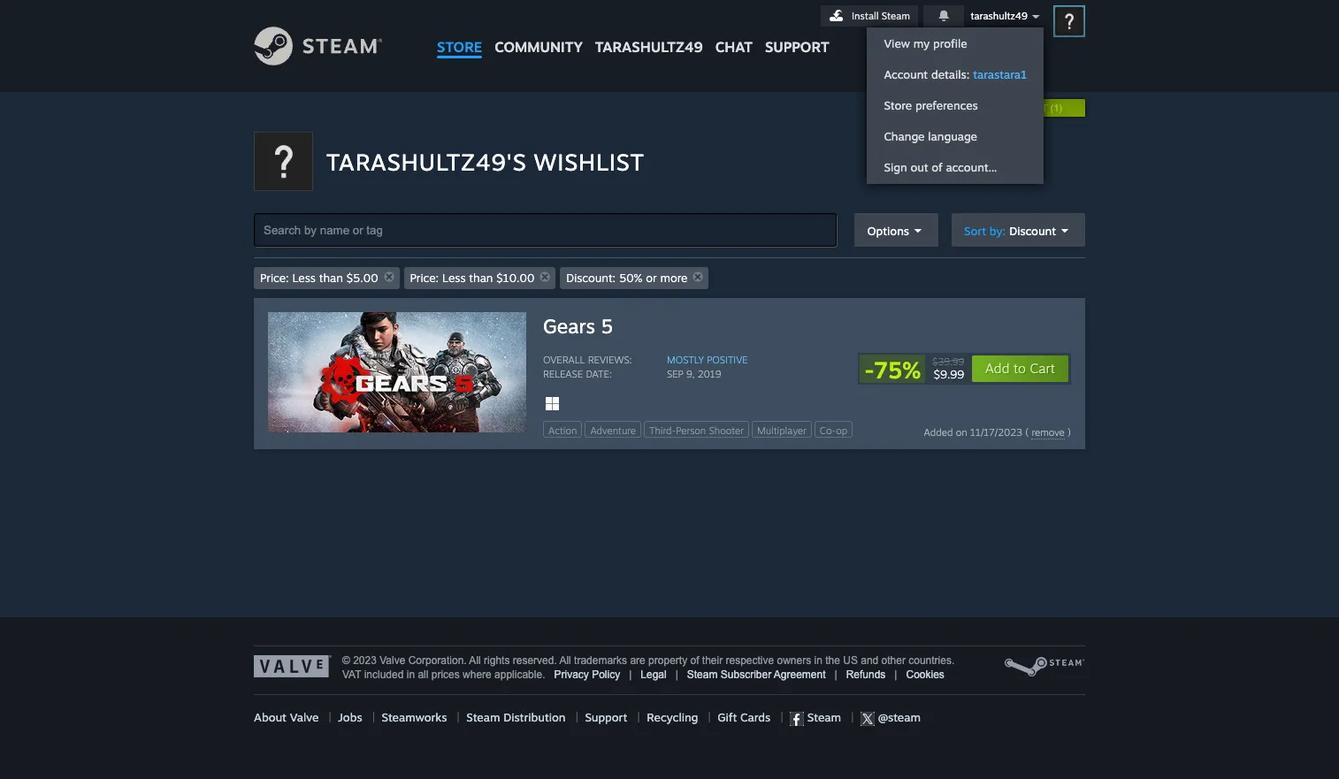 Task type: vqa. For each thing, say whether or not it's contained in the screenshot.
tarashultz49 Link
yes



Task type: locate. For each thing, give the bounding box(es) containing it.
valve software image
[[254, 655, 332, 678], [1004, 655, 1085, 678]]

support
[[585, 710, 627, 724]]

tarashultz49 link
[[589, 0, 709, 64]]

less for $10.00
[[442, 271, 466, 285]]

cart left 1
[[1022, 103, 1048, 113]]

privacy policy link
[[554, 669, 620, 681]]

than for $5.00
[[319, 271, 343, 285]]

| left 'jobs' link
[[329, 710, 331, 724]]

2023
[[353, 655, 377, 667]]

valve right about
[[290, 710, 319, 724]]

( for 1
[[1050, 103, 1054, 113]]

jobs link
[[338, 710, 362, 724]]

1 vertical spatial in
[[407, 669, 415, 681]]

reserved.
[[513, 655, 557, 667]]

1 horizontal spatial less
[[442, 271, 466, 285]]

install steam link
[[821, 5, 918, 27]]

steam down their
[[687, 669, 718, 681]]

of left their
[[690, 655, 699, 667]]

tarashultz49 left chat
[[595, 38, 703, 56]]

owners
[[777, 655, 811, 667]]

)
[[971, 103, 975, 113], [1059, 103, 1062, 113], [1068, 426, 1071, 439]]

chat
[[715, 38, 753, 56]]

community link
[[488, 0, 589, 64]]

2 horizontal spatial )
[[1068, 426, 1071, 439]]

about valve | jobs | steamworks | steam distribution | support | recycling | gift cards |
[[254, 710, 790, 724]]

chat link
[[709, 0, 759, 60]]

valve
[[380, 655, 405, 667], [290, 710, 319, 724]]

than for $10.00
[[469, 271, 493, 285]]

| down the refunds
[[841, 710, 861, 724]]

( left remove
[[1025, 426, 1029, 439]]

details:
[[931, 67, 970, 81]]

price: less than $5.00
[[260, 271, 378, 285]]

1 horizontal spatial in
[[814, 655, 822, 667]]

gears
[[543, 314, 595, 338]]

action
[[548, 425, 577, 437]]

support link
[[759, 0, 836, 60]]

store preferences
[[884, 98, 978, 112]]

1 horizontal spatial valve software image
[[1004, 655, 1085, 678]]

property
[[648, 655, 687, 667]]

| down are
[[629, 669, 632, 681]]

1 horizontal spatial price:
[[410, 271, 439, 285]]

by:
[[990, 223, 1006, 237]]

where
[[463, 669, 492, 681]]

1 than from the left
[[319, 271, 343, 285]]

recycling
[[647, 710, 698, 724]]

0 horizontal spatial valve software image
[[254, 655, 332, 678]]

1 price: from the left
[[260, 271, 289, 285]]

the
[[825, 655, 840, 667]]

1 horizontal spatial all
[[559, 655, 571, 667]]

1 horizontal spatial valve
[[380, 655, 405, 667]]

all up the privacy
[[559, 655, 571, 667]]

sign out of account...
[[884, 160, 997, 174]]

applicable.
[[494, 669, 545, 681]]

2 than from the left
[[469, 271, 493, 285]]

wishlist                 ( 2 )
[[914, 103, 975, 113]]

steam inside © 2023 valve corporation.  all rights reserved.  all trademarks are property of their respective owners in the us and other countries. vat included in all prices where applicable. privacy policy | legal | steam subscriber agreement | refunds | cookies
[[687, 669, 718, 681]]

0 horizontal spatial )
[[971, 103, 975, 113]]

0 horizontal spatial of
[[690, 655, 699, 667]]

1 vertical spatial valve
[[290, 710, 319, 724]]

their
[[702, 655, 723, 667]]

tarashultz49's
[[326, 148, 527, 176]]

11/17/2023
[[970, 426, 1022, 439]]

) for 2
[[971, 103, 975, 113]]

overall
[[543, 354, 585, 366]]

tarashultz49
[[971, 10, 1028, 22], [595, 38, 703, 56]]

2
[[966, 103, 971, 113]]

0 vertical spatial in
[[814, 655, 822, 667]]

recycling link
[[647, 710, 698, 724]]

-75%
[[864, 356, 921, 384]]

legal link
[[641, 669, 667, 681]]

0 vertical spatial tarashultz49
[[971, 10, 1028, 22]]

0 horizontal spatial all
[[469, 655, 481, 667]]

1 vertical spatial cart
[[1030, 360, 1055, 377]]

privacy
[[554, 669, 589, 681]]

less left $10.00 on the top
[[442, 271, 466, 285]]

are
[[630, 655, 645, 667]]

$10.00
[[496, 271, 534, 285]]

1 horizontal spatial (
[[1025, 426, 1029, 439]]

than
[[319, 271, 343, 285], [469, 271, 493, 285]]

| right 'jobs' link
[[372, 710, 375, 724]]

price: right $5.00
[[410, 271, 439, 285]]

@steam link
[[861, 710, 921, 726]]

op
[[836, 425, 848, 437]]

co-
[[820, 425, 836, 437]]

1 vertical spatial tarashultz49
[[595, 38, 703, 56]]

my
[[913, 36, 930, 50]]

included
[[364, 669, 404, 681]]

vat
[[342, 669, 361, 681]]

less for $5.00
[[292, 271, 316, 285]]

@steam
[[875, 710, 921, 724]]

9,
[[686, 368, 695, 380]]

0 horizontal spatial than
[[319, 271, 343, 285]]

less left $5.00
[[292, 271, 316, 285]]

steam up view
[[882, 10, 910, 22]]

price: for price: less than $10.00
[[410, 271, 439, 285]]

0 horizontal spatial less
[[292, 271, 316, 285]]

1 horizontal spatial of
[[932, 160, 943, 174]]

sign
[[884, 160, 907, 174]]

cart
[[1022, 103, 1048, 113], [1030, 360, 1055, 377]]

( right 2
[[1050, 103, 1054, 113]]

profile
[[933, 36, 967, 50]]

or
[[646, 271, 657, 285]]

1 horizontal spatial than
[[469, 271, 493, 285]]

change language
[[884, 129, 977, 143]]

0 horizontal spatial in
[[407, 669, 415, 681]]

( for 2
[[963, 103, 966, 113]]

2 price: from the left
[[410, 271, 439, 285]]

0 vertical spatial of
[[932, 160, 943, 174]]

1 horizontal spatial )
[[1059, 103, 1062, 113]]

steam distribution link
[[466, 710, 566, 724]]

0 horizontal spatial price:
[[260, 271, 289, 285]]

tarashultz49 up the view my profile link
[[971, 10, 1028, 22]]

store
[[437, 38, 482, 56]]

add
[[985, 360, 1010, 377]]

of right "out"
[[932, 160, 943, 174]]

2 horizontal spatial (
[[1050, 103, 1054, 113]]

valve up included
[[380, 655, 405, 667]]

agreement
[[774, 669, 826, 681]]

respective
[[726, 655, 774, 667]]

all up where
[[469, 655, 481, 667]]

steamworks
[[382, 710, 447, 724]]

1 less from the left
[[292, 271, 316, 285]]

than left $10.00 on the top
[[469, 271, 493, 285]]

0 horizontal spatial valve
[[290, 710, 319, 724]]

1 vertical spatial of
[[690, 655, 699, 667]]

( right wishlist
[[963, 103, 966, 113]]

more
[[660, 271, 688, 285]]

date:
[[586, 368, 612, 380]]

than left $5.00
[[319, 271, 343, 285]]

75%
[[874, 356, 921, 384]]

in left the all
[[407, 669, 415, 681]]

all
[[469, 655, 481, 667], [559, 655, 571, 667]]

2 less from the left
[[442, 271, 466, 285]]

$5.00
[[346, 271, 378, 285]]

cart right to
[[1030, 360, 1055, 377]]

|
[[629, 669, 632, 681], [675, 669, 678, 681], [835, 669, 837, 681], [895, 669, 897, 681], [329, 710, 331, 724], [372, 710, 375, 724], [457, 710, 460, 724], [576, 710, 578, 724], [637, 710, 640, 724], [708, 710, 711, 724], [781, 710, 783, 724], [841, 710, 861, 724]]

0 vertical spatial valve
[[380, 655, 405, 667]]

price: for price: less than $5.00
[[260, 271, 289, 285]]

price: left $5.00
[[260, 271, 289, 285]]

in
[[814, 655, 822, 667], [407, 669, 415, 681]]

community
[[495, 38, 583, 56]]

sep 9, 2019
[[667, 368, 721, 380]]

tarastara1
[[973, 67, 1027, 81]]

0 vertical spatial cart
[[1022, 103, 1048, 113]]

in left the
[[814, 655, 822, 667]]

0 horizontal spatial (
[[963, 103, 966, 113]]

2 all from the left
[[559, 655, 571, 667]]

gears 5
[[543, 314, 613, 338]]

view
[[884, 36, 910, 50]]

add to cart
[[985, 360, 1055, 377]]

cookies link
[[906, 669, 944, 681]]



Task type: describe. For each thing, give the bounding box(es) containing it.
add to cart link
[[971, 355, 1069, 383]]

gears 5 link
[[543, 312, 1071, 340]]

release
[[543, 368, 583, 380]]

cookies
[[906, 669, 944, 681]]

Search by name or tag text field
[[254, 213, 837, 247]]

refunds link
[[846, 669, 886, 681]]

account...
[[946, 160, 997, 174]]

2 valve software image from the left
[[1004, 655, 1085, 678]]

preferences
[[915, 98, 978, 112]]

discount
[[1009, 223, 1056, 237]]

steamworks link
[[382, 710, 447, 724]]

store
[[884, 98, 912, 112]]

steam down where
[[466, 710, 500, 724]]

of inside "link"
[[932, 160, 943, 174]]

store preferences link
[[868, 90, 1043, 121]]

sort
[[964, 223, 986, 237]]

install steam
[[852, 10, 910, 22]]

1 valve software image from the left
[[254, 655, 332, 678]]

legal
[[641, 669, 667, 681]]

| down property
[[675, 669, 678, 681]]

view my profile
[[884, 36, 967, 50]]

prices
[[431, 669, 460, 681]]

of inside © 2023 valve corporation.  all rights reserved.  all trademarks are property of their respective owners in the us and other countries. vat included in all prices where applicable. privacy policy | legal | steam subscriber agreement | refunds | cookies
[[690, 655, 699, 667]]

wishlist
[[534, 148, 644, 176]]

corporation.
[[408, 655, 467, 667]]

steam subscriber agreement link
[[687, 669, 826, 681]]

co-op
[[820, 425, 848, 437]]

sep
[[667, 368, 683, 380]]

about
[[254, 710, 287, 724]]

on
[[956, 426, 967, 439]]

0 horizontal spatial tarashultz49
[[595, 38, 703, 56]]

2019
[[698, 368, 721, 380]]

cards
[[740, 710, 771, 724]]

other
[[881, 655, 906, 667]]

subscriber
[[721, 669, 771, 681]]

sort by: discount
[[964, 223, 1056, 237]]

$9.99
[[934, 367, 964, 381]]

policy
[[592, 669, 620, 681]]

positive
[[707, 354, 748, 366]]

discount:
[[566, 271, 616, 285]]

wishlist
[[914, 103, 960, 113]]

jobs
[[338, 710, 362, 724]]

| right support link
[[637, 710, 640, 724]]

account
[[884, 67, 928, 81]]

about valve link
[[254, 710, 319, 724]]

gift
[[718, 710, 737, 724]]

person
[[676, 425, 706, 437]]

language
[[928, 129, 977, 143]]

) for 1
[[1059, 103, 1062, 113]]

support link
[[585, 710, 627, 724]]

©
[[342, 655, 350, 667]]

all
[[418, 669, 428, 681]]

1 all from the left
[[469, 655, 481, 667]]

valve inside © 2023 valve corporation.  all rights reserved.  all trademarks are property of their respective owners in the us and other countries. vat included in all prices where applicable. privacy policy | legal | steam subscriber agreement | refunds | cookies
[[380, 655, 405, 667]]

steam link
[[790, 710, 841, 726]]

1 horizontal spatial tarashultz49
[[971, 10, 1028, 22]]

| left gift
[[708, 710, 711, 724]]

added on 11/17/2023 ( remove )
[[924, 426, 1071, 439]]

shooter
[[709, 425, 744, 437]]

to
[[1014, 360, 1026, 377]]

mostly positive release date:
[[543, 354, 748, 380]]

| down other
[[895, 669, 897, 681]]

| right cards
[[781, 710, 783, 724]]

cart         ( 1 )
[[1022, 103, 1062, 113]]

mostly
[[667, 354, 704, 366]]

us
[[843, 655, 858, 667]]

steam down agreement
[[804, 710, 841, 724]]

| down the
[[835, 669, 837, 681]]

tarashultz49's wishlist
[[326, 148, 644, 176]]

50%
[[619, 271, 642, 285]]

| right steamworks link
[[457, 710, 460, 724]]

support
[[765, 38, 829, 56]]

out
[[910, 160, 928, 174]]

options
[[867, 223, 909, 237]]

account details: tarastara1
[[884, 67, 1027, 81]]

third-
[[649, 425, 676, 437]]

5
[[601, 314, 613, 338]]

$39.99
[[933, 356, 964, 368]]

overall reviews:
[[543, 354, 632, 366]]

remove
[[1032, 426, 1065, 439]]

| left support link
[[576, 710, 578, 724]]

1
[[1054, 103, 1059, 113]]



